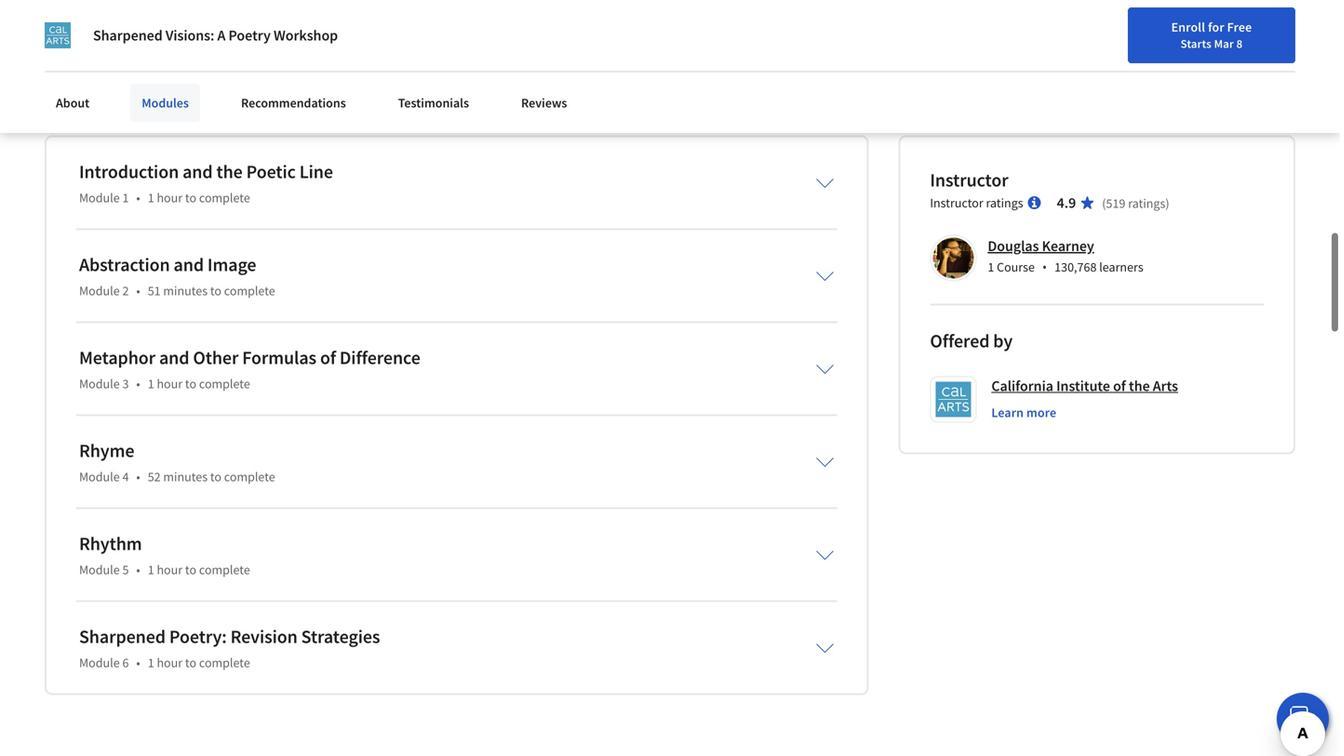 Task type: locate. For each thing, give the bounding box(es) containing it.
2 vertical spatial and
[[159, 346, 189, 369]]

hour inside metaphor and other formulas of difference module 3 • 1 hour to complete
[[157, 375, 183, 392]]

1 vertical spatial sharpened
[[79, 625, 166, 648]]

1 vertical spatial of
[[1113, 377, 1126, 395]]

and left image
[[174, 253, 204, 276]]

read
[[45, 87, 77, 104]]

testimonials
[[398, 94, 469, 111]]

menu item
[[1007, 19, 1126, 79]]

1 inside "sharpened poetry: revision strategies module 6 • 1 hour to complete"
[[148, 654, 154, 671]]

about link
[[45, 84, 101, 122]]

the left poetic
[[216, 160, 243, 183]]

read less button
[[45, 86, 105, 105]]

• right 2
[[136, 282, 140, 299]]

image
[[207, 253, 256, 276]]

and inside abstraction and image module 2 • 51 minutes to complete
[[174, 253, 204, 276]]

and left other
[[159, 346, 189, 369]]

sharpened inside "sharpened poetry: revision strategies module 6 • 1 hour to complete"
[[79, 625, 166, 648]]

rhyme
[[79, 439, 134, 462]]

poetic
[[246, 160, 296, 183]]

sharpened up 6
[[79, 625, 166, 648]]

0 vertical spatial of
[[320, 346, 336, 369]]

abstraction
[[79, 253, 170, 276]]

to inside abstraction and image module 2 • 51 minutes to complete
[[210, 282, 222, 299]]

rhythm
[[79, 532, 142, 555]]

1 inside douglas kearney 1 course • 130,768 learners
[[988, 258, 994, 275]]

• right 5
[[136, 561, 140, 578]]

instructor for instructor ratings
[[930, 194, 983, 211]]

1 vertical spatial the
[[1129, 377, 1150, 395]]

ratings right 519
[[1128, 195, 1166, 211]]

complete inside rhythm module 5 • 1 hour to complete
[[199, 561, 250, 578]]

instructor up instructor ratings
[[930, 168, 1008, 191]]

module inside metaphor and other formulas of difference module 3 • 1 hour to complete
[[79, 375, 120, 392]]

( 519 ratings )
[[1102, 195, 1169, 211]]

and right introduction
[[182, 160, 213, 183]]

module left 3
[[79, 375, 120, 392]]

complete inside the rhyme module 4 • 52 minutes to complete
[[224, 468, 275, 485]]

module inside the rhyme module 4 • 52 minutes to complete
[[79, 468, 120, 485]]

and
[[182, 160, 213, 183], [174, 253, 204, 276], [159, 346, 189, 369]]

1 horizontal spatial the
[[1129, 377, 1150, 395]]

minutes right 51
[[163, 282, 208, 299]]

8
[[1237, 36, 1243, 51]]

• down douglas kearney link
[[1042, 258, 1047, 276]]

of right institute
[[1113, 377, 1126, 395]]

modules
[[142, 94, 189, 111]]

and inside metaphor and other formulas of difference module 3 • 1 hour to complete
[[159, 346, 189, 369]]

ratings
[[986, 194, 1023, 211], [1128, 195, 1166, 211]]

instructor for instructor
[[930, 168, 1008, 191]]

0 horizontal spatial the
[[216, 160, 243, 183]]

sharpened left visions:
[[93, 26, 163, 45]]

1 vertical spatial and
[[174, 253, 204, 276]]

douglas kearney image
[[933, 238, 974, 279]]

6
[[122, 654, 129, 671]]

1 horizontal spatial ratings
[[1128, 195, 1166, 211]]

formulas
[[242, 346, 316, 369]]

instructor
[[930, 168, 1008, 191], [930, 194, 983, 211]]

hour right 5
[[157, 561, 183, 578]]

1 vertical spatial instructor
[[930, 194, 983, 211]]

free
[[1227, 19, 1252, 35]]

of inside california institute of the arts learn more
[[1113, 377, 1126, 395]]

of inside metaphor and other formulas of difference module 3 • 1 hour to complete
[[320, 346, 336, 369]]

3 module from the top
[[79, 375, 120, 392]]

complete inside metaphor and other formulas of difference module 3 • 1 hour to complete
[[199, 375, 250, 392]]

of
[[320, 346, 336, 369], [1113, 377, 1126, 395]]

module left 2
[[79, 282, 120, 299]]

1 instructor from the top
[[930, 168, 1008, 191]]

• right 3
[[136, 375, 140, 392]]

1 horizontal spatial of
[[1113, 377, 1126, 395]]

4
[[122, 468, 129, 485]]

• right 6
[[136, 654, 140, 671]]

ratings up douglas
[[986, 194, 1023, 211]]

0 vertical spatial sharpened
[[93, 26, 163, 45]]

coursera image
[[22, 15, 141, 45]]

minutes right 52
[[163, 468, 208, 485]]

• right 4
[[136, 468, 140, 485]]

hour inside introduction and the poetic line module 1 • 1 hour to complete
[[157, 189, 183, 206]]

to up abstraction and image module 2 • 51 minutes to complete
[[185, 189, 196, 206]]

to down other
[[185, 375, 196, 392]]

1
[[122, 189, 129, 206], [148, 189, 154, 206], [988, 258, 994, 275], [148, 375, 154, 392], [148, 561, 154, 578], [148, 654, 154, 671]]

module left 4
[[79, 468, 120, 485]]

module down introduction
[[79, 189, 120, 206]]

1 module from the top
[[79, 189, 120, 206]]

module
[[79, 189, 120, 206], [79, 282, 120, 299], [79, 375, 120, 392], [79, 468, 120, 485], [79, 561, 120, 578], [79, 654, 120, 671]]

5 module from the top
[[79, 561, 120, 578]]

0 vertical spatial minutes
[[163, 282, 208, 299]]

2 hour from the top
[[157, 375, 183, 392]]

of right the formulas
[[320, 346, 336, 369]]

1 hour from the top
[[157, 189, 183, 206]]

hour down introduction
[[157, 189, 183, 206]]

2 instructor from the top
[[930, 194, 983, 211]]

california
[[991, 377, 1053, 395]]

difference
[[340, 346, 420, 369]]

•
[[136, 189, 140, 206], [1042, 258, 1047, 276], [136, 282, 140, 299], [136, 375, 140, 392], [136, 468, 140, 485], [136, 561, 140, 578], [136, 654, 140, 671]]

• inside abstraction and image module 2 • 51 minutes to complete
[[136, 282, 140, 299]]

revision
[[230, 625, 298, 648]]

testimonials link
[[387, 84, 480, 122]]

modules link
[[130, 84, 200, 122]]

1 minutes from the top
[[163, 282, 208, 299]]

hour
[[157, 189, 183, 206], [157, 375, 183, 392], [157, 561, 183, 578], [157, 654, 183, 671]]

2 module from the top
[[79, 282, 120, 299]]

0 vertical spatial and
[[182, 160, 213, 183]]

learners
[[1099, 258, 1144, 275]]

recommendations link
[[230, 84, 357, 122]]

more
[[1027, 404, 1057, 421]]

4 hour from the top
[[157, 654, 183, 671]]

poetry:
[[169, 625, 227, 648]]

2 minutes from the top
[[163, 468, 208, 485]]

instructor ratings
[[930, 194, 1023, 211]]

3 hour from the top
[[157, 561, 183, 578]]

0 vertical spatial instructor
[[930, 168, 1008, 191]]

• down introduction
[[136, 189, 140, 206]]

0 horizontal spatial ratings
[[986, 194, 1023, 211]]

to
[[185, 189, 196, 206], [210, 282, 222, 299], [185, 375, 196, 392], [210, 468, 222, 485], [185, 561, 196, 578], [185, 654, 196, 671]]

6 module from the top
[[79, 654, 120, 671]]

130,768
[[1055, 258, 1097, 275]]

0 horizontal spatial of
[[320, 346, 336, 369]]

module left 5
[[79, 561, 120, 578]]

hour right 3
[[157, 375, 183, 392]]

learn
[[991, 404, 1024, 421]]

read less
[[45, 87, 105, 104]]

and inside introduction and the poetic line module 1 • 1 hour to complete
[[182, 160, 213, 183]]

0 vertical spatial the
[[216, 160, 243, 183]]

sharpened
[[93, 26, 163, 45], [79, 625, 166, 648]]

to down image
[[210, 282, 222, 299]]

to right 52
[[210, 468, 222, 485]]

minutes
[[163, 282, 208, 299], [163, 468, 208, 485]]

4.9
[[1057, 193, 1076, 212]]

the left the arts
[[1129, 377, 1150, 395]]

complete
[[199, 189, 250, 206], [224, 282, 275, 299], [199, 375, 250, 392], [224, 468, 275, 485], [199, 561, 250, 578], [199, 654, 250, 671]]

california institute of the arts learn more
[[991, 377, 1178, 421]]

519
[[1106, 195, 1126, 211]]

and for introduction
[[182, 160, 213, 183]]

4 module from the top
[[79, 468, 120, 485]]

module inside introduction and the poetic line module 1 • 1 hour to complete
[[79, 189, 120, 206]]

the
[[216, 160, 243, 183], [1129, 377, 1150, 395]]

None search field
[[265, 12, 572, 49]]

• inside rhythm module 5 • 1 hour to complete
[[136, 561, 140, 578]]

1 vertical spatial minutes
[[163, 468, 208, 485]]

to right 5
[[185, 561, 196, 578]]

strategies
[[301, 625, 380, 648]]

douglas kearney 1 course • 130,768 learners
[[988, 237, 1144, 276]]

chat with us image
[[1288, 705, 1318, 734]]

instructor up douglas kearney image
[[930, 194, 983, 211]]

to down poetry:
[[185, 654, 196, 671]]

for
[[1208, 19, 1225, 35]]

hour down poetry:
[[157, 654, 183, 671]]

module left 6
[[79, 654, 120, 671]]

workshop
[[274, 26, 338, 45]]



Task type: describe. For each thing, give the bounding box(es) containing it.
• inside the rhyme module 4 • 52 minutes to complete
[[136, 468, 140, 485]]

to inside metaphor and other formulas of difference module 3 • 1 hour to complete
[[185, 375, 196, 392]]

introduction
[[79, 160, 179, 183]]

sharpened for poetry:
[[79, 625, 166, 648]]

enroll
[[1171, 19, 1205, 35]]

douglas kearney link
[[988, 237, 1094, 255]]

(
[[1102, 195, 1106, 211]]

to inside introduction and the poetic line module 1 • 1 hour to complete
[[185, 189, 196, 206]]

5
[[122, 561, 129, 578]]

course
[[997, 258, 1035, 275]]

minutes inside the rhyme module 4 • 52 minutes to complete
[[163, 468, 208, 485]]

metaphor
[[79, 346, 155, 369]]

offered
[[930, 329, 990, 352]]

sharpened for visions:
[[93, 26, 163, 45]]

by
[[993, 329, 1013, 352]]

enroll for free starts mar 8
[[1171, 19, 1252, 51]]

kearney
[[1042, 237, 1094, 255]]

poetry
[[228, 26, 271, 45]]

• inside metaphor and other formulas of difference module 3 • 1 hour to complete
[[136, 375, 140, 392]]

52
[[148, 468, 161, 485]]

• inside introduction and the poetic line module 1 • 1 hour to complete
[[136, 189, 140, 206]]

to inside rhythm module 5 • 1 hour to complete
[[185, 561, 196, 578]]

other
[[193, 346, 239, 369]]

the inside introduction and the poetic line module 1 • 1 hour to complete
[[216, 160, 243, 183]]

complete inside introduction and the poetic line module 1 • 1 hour to complete
[[199, 189, 250, 206]]

)
[[1166, 195, 1169, 211]]

reviews link
[[510, 84, 578, 122]]

3
[[122, 375, 129, 392]]

douglas
[[988, 237, 1039, 255]]

51
[[148, 282, 161, 299]]

abstraction and image module 2 • 51 minutes to complete
[[79, 253, 275, 299]]

mar
[[1214, 36, 1234, 51]]

california institute of the arts link
[[991, 376, 1178, 396]]

to inside "sharpened poetry: revision strategies module 6 • 1 hour to complete"
[[185, 654, 196, 671]]

and for abstraction
[[174, 253, 204, 276]]

arts
[[1153, 377, 1178, 395]]

starts
[[1181, 36, 1212, 51]]

institute
[[1056, 377, 1110, 395]]

minutes inside abstraction and image module 2 • 51 minutes to complete
[[163, 282, 208, 299]]

sharpened visions: a poetry workshop
[[93, 26, 338, 45]]

metaphor and other formulas of difference module 3 • 1 hour to complete
[[79, 346, 420, 392]]

rhyme module 4 • 52 minutes to complete
[[79, 439, 275, 485]]

complete inside abstraction and image module 2 • 51 minutes to complete
[[224, 282, 275, 299]]

• inside douglas kearney 1 course • 130,768 learners
[[1042, 258, 1047, 276]]

1 inside metaphor and other formulas of difference module 3 • 1 hour to complete
[[148, 375, 154, 392]]

recommendations
[[241, 94, 346, 111]]

visions:
[[165, 26, 214, 45]]

module inside "sharpened poetry: revision strategies module 6 • 1 hour to complete"
[[79, 654, 120, 671]]

reviews
[[521, 94, 567, 111]]

rhythm module 5 • 1 hour to complete
[[79, 532, 250, 578]]

california institute of the arts image
[[45, 22, 71, 48]]

offered by
[[930, 329, 1013, 352]]

and for metaphor
[[159, 346, 189, 369]]

introduction and the poetic line module 1 • 1 hour to complete
[[79, 160, 333, 206]]

line
[[299, 160, 333, 183]]

complete inside "sharpened poetry: revision strategies module 6 • 1 hour to complete"
[[199, 654, 250, 671]]

about
[[56, 94, 90, 111]]

module inside rhythm module 5 • 1 hour to complete
[[79, 561, 120, 578]]

sharpened poetry: revision strategies module 6 • 1 hour to complete
[[79, 625, 380, 671]]

1 inside rhythm module 5 • 1 hour to complete
[[148, 561, 154, 578]]

to inside the rhyme module 4 • 52 minutes to complete
[[210, 468, 222, 485]]

the inside california institute of the arts learn more
[[1129, 377, 1150, 395]]

2
[[122, 282, 129, 299]]

module inside abstraction and image module 2 • 51 minutes to complete
[[79, 282, 120, 299]]

hour inside rhythm module 5 • 1 hour to complete
[[157, 561, 183, 578]]

hour inside "sharpened poetry: revision strategies module 6 • 1 hour to complete"
[[157, 654, 183, 671]]

a
[[217, 26, 226, 45]]

learn more button
[[991, 403, 1057, 422]]

less
[[80, 87, 105, 104]]

• inside "sharpened poetry: revision strategies module 6 • 1 hour to complete"
[[136, 654, 140, 671]]



Task type: vqa. For each thing, say whether or not it's contained in the screenshot.
the top list box
no



